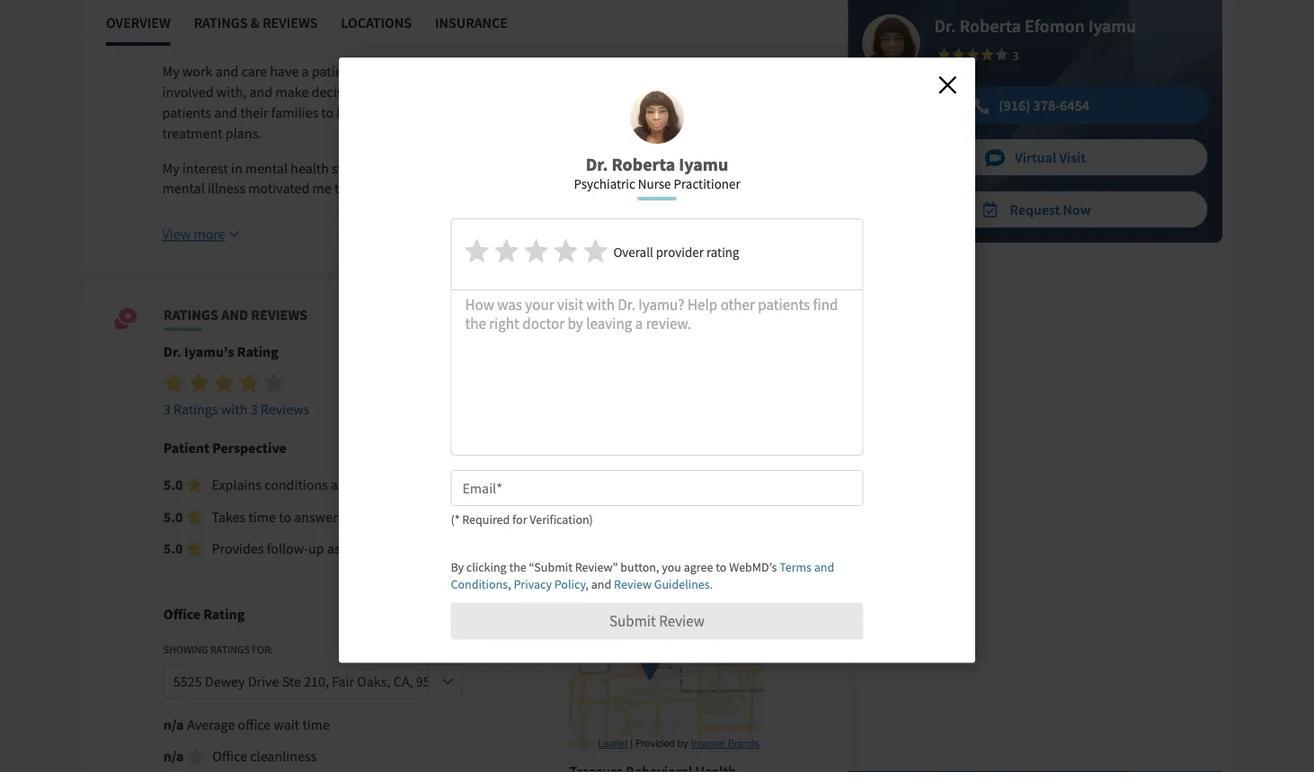 Task type: describe. For each thing, give the bounding box(es) containing it.
and up with,
[[216, 62, 239, 80]]

2 vertical spatial i
[[486, 83, 490, 101]]

relationships
[[590, 83, 668, 101]]

locations button
[[341, 0, 412, 46]]

3 slider
[[935, 44, 1031, 64]]

believe
[[456, 62, 500, 80]]

reviews for ratings and reviews
[[251, 306, 308, 324]]

reviews for ratings & reviews
[[263, 13, 318, 31]]

3 ratings with 3 reviews
[[164, 400, 310, 418]]

4 star off image from the left
[[554, 239, 580, 263]]

of inside the 'my interest in mental health started in the very early years of my life, and my search to understand mental illness motivated me to become a psychiatric nurse'
[[510, 159, 522, 177]]

policy
[[555, 576, 586, 592]]

overview button
[[106, 0, 171, 46]]

iyamu's
[[184, 343, 234, 361]]

3 star off image from the left
[[525, 239, 550, 263]]

my for my interest in mental health started in the very early years of my life, and my search to understand mental illness motivated me to become a psychiatric nurse
[[162, 159, 180, 177]]

become
[[350, 180, 398, 198]]

to left help
[[321, 104, 334, 122]]

overview
[[106, 13, 171, 31]]

ratings for ratings and reviews
[[164, 306, 219, 324]]

ratings and reviews
[[164, 306, 308, 324]]

0 vertical spatial rating
[[237, 343, 279, 361]]

ratings
[[211, 643, 250, 657]]

more
[[194, 225, 225, 243]]

from
[[333, 27, 362, 45]]

involved
[[162, 83, 214, 101]]

families
[[272, 104, 319, 122]]

by clicking the "submit review" button, you agree to webmd's
[[451, 560, 780, 576]]

overall provider rating
[[614, 244, 740, 261]]

and left adhd.
[[558, 7, 582, 25]]

+ button
[[581, 618, 607, 645]]

0 horizontal spatial in
[[231, 159, 243, 177]]

explains conditions and treatments
[[212, 476, 423, 494]]

help
[[337, 104, 363, 122]]

showing
[[164, 643, 208, 657]]

nurse inside the 'my interest in mental health started in the very early years of my life, and my search to understand mental illness motivated me to become a psychiatric nurse'
[[480, 180, 515, 198]]

up
[[309, 540, 324, 558]]

years inside i have over fifteen years of experience treating patients from a variety of struggles.
[[737, 7, 769, 25]]

overallratings slider
[[164, 373, 285, 397]]

locations
[[341, 13, 412, 31]]

0 horizontal spatial mental
[[162, 180, 205, 198]]

and
[[221, 306, 248, 324]]

1 vertical spatial with
[[444, 104, 471, 122]]

star on image for provides follow-up as needed
[[187, 541, 203, 557]]

to left answer
[[279, 508, 291, 526]]

2 star off image from the left
[[495, 239, 520, 263]]

her
[[652, 104, 672, 122]]

establish
[[492, 83, 546, 101]]

2 horizontal spatial patients
[[552, 62, 601, 80]]

(* required for verification)
[[451, 512, 594, 528]]

treating
[[231, 27, 278, 45]]

(*
[[451, 512, 460, 528]]

1 horizontal spatial 3
[[251, 400, 258, 418]]

(916) 378-6454
[[1000, 96, 1090, 114]]

treatments
[[357, 476, 423, 494]]

request now link
[[864, 192, 1208, 228]]

5.0 for takes time to answer my questions
[[164, 508, 183, 526]]

0 vertical spatial mental
[[245, 159, 288, 177]]

a up make
[[302, 62, 309, 80]]

n/a for n/a average office wait time
[[164, 716, 184, 734]]

for
[[513, 512, 528, 528]]

languages spoken english
[[1000, 12, 1130, 61]]

0 vertical spatial with
[[671, 83, 698, 101]]

anxiety,
[[373, 7, 425, 25]]

1 vertical spatial rating
[[203, 606, 245, 624]]

submit
[[610, 612, 656, 631]]

3 for 3
[[1013, 47, 1019, 64]]

(916)
[[1000, 96, 1031, 114]]

get
[[731, 62, 750, 80]]

explains
[[212, 476, 262, 494]]

, privacy policy , and review guidelines.
[[508, 576, 713, 592]]

0 horizontal spatial time
[[249, 508, 276, 526]]

a left right
[[635, 62, 642, 80]]

visit
[[1060, 148, 1087, 166]]

showing ratings for:
[[164, 643, 273, 657]]

life,
[[547, 159, 569, 177]]

review inside button
[[659, 612, 705, 631]]

adhd.
[[585, 7, 625, 25]]

cleanliness
[[250, 748, 317, 766]]

star off image
[[584, 239, 609, 263]]

close image
[[940, 76, 957, 94]]

1 vertical spatial i
[[450, 62, 453, 80]]

+ −
[[589, 619, 600, 671]]

you
[[662, 560, 682, 576]]

terms and conditions link
[[451, 560, 835, 592]]

dr. for iyamu's
[[164, 343, 181, 361]]

motivated
[[249, 180, 310, 198]]

that
[[503, 62, 527, 80]]

insurance button
[[435, 0, 508, 46]]

internet brands link
[[692, 738, 760, 750]]

1 horizontal spatial in
[[377, 159, 389, 177]]

confidence
[[568, 104, 634, 122]]

and up takes time to answer my questions
[[331, 476, 354, 494]]

agree
[[684, 560, 714, 576]]

takes
[[212, 508, 246, 526]]

treatment
[[162, 124, 223, 142]]

by
[[451, 560, 464, 576]]

me
[[313, 180, 332, 198]]

virtual
[[1016, 148, 1057, 166]]

terms
[[780, 560, 812, 576]]

patients inside i have over fifteen years of experience treating patients from a variety of struggles.
[[281, 27, 330, 45]]

dr. for roberta
[[586, 153, 609, 175]]

virtual visit link
[[864, 139, 1208, 175]]

overall
[[614, 244, 654, 261]]

1 star off image from the left
[[465, 239, 491, 263]]

ratings & reviews button
[[194, 0, 318, 46]]

of inside my work and care have a patient-centered style. i believe that my patients have a right to know, get involved with, and make decisions about their health. i establish strong relationships with all of my patients and their families to help supply them with knowledge and confidence in her care and their treatment plans.
[[718, 83, 730, 101]]

+
[[589, 619, 600, 644]]

2 horizontal spatial their
[[729, 104, 757, 122]]

1 vertical spatial time
[[303, 716, 330, 734]]

star on image for takes time to answer my questions
[[187, 509, 203, 525]]

0 vertical spatial roberta iyamu image
[[865, 16, 921, 73]]

my for my work and care have a patient-centered style. i believe that my patients have a right to know, get involved with, and make decisions about their health. i establish strong relationships with all of my patients and their families to help supply them with knowledge and confidence in her care and their treatment plans.
[[162, 62, 180, 80]]

takes time to answer my questions
[[212, 508, 421, 526]]

languages spoken image
[[962, 14, 986, 35]]

dr. iyamu's rating
[[164, 343, 279, 361]]

3 for 3 ratings with 3 reviews
[[164, 400, 171, 418]]

a inside the 'my interest in mental health started in the very early years of my life, and my search to understand mental illness motivated me to become a psychiatric nurse'
[[401, 180, 408, 198]]

variety
[[375, 27, 415, 45]]

understand
[[677, 159, 746, 177]]

insurance
[[435, 13, 508, 31]]

conditions
[[451, 576, 508, 592]]

0 horizontal spatial review
[[614, 576, 652, 592]]

nurse inside dr. roberta iyamu psychiatric nurse practitioner
[[638, 175, 671, 192]]

How was your visit with Dr. Iyamu? Help other patients find the right doctor by leaving a review. text field
[[452, 290, 863, 447]]

questions
[[362, 508, 421, 526]]

1 horizontal spatial their
[[410, 83, 438, 101]]

−
[[589, 646, 600, 671]]

psychiatric inside the 'my interest in mental health started in the very early years of my life, and my search to understand mental illness motivated me to become a psychiatric nurse'
[[411, 180, 477, 198]]

n/a average office wait time
[[164, 716, 330, 734]]

"submit
[[529, 560, 573, 576]]

my right answer
[[341, 508, 359, 526]]

(916) 378-6454 button
[[863, 86, 1209, 124]]



Task type: locate. For each thing, give the bounding box(es) containing it.
conditions
[[265, 476, 328, 494]]

0 horizontal spatial nurse
[[480, 180, 515, 198]]

and right 'life,' at the left of the page
[[571, 159, 595, 177]]

star on image
[[953, 48, 965, 61], [967, 48, 980, 61], [982, 48, 994, 61], [164, 373, 184, 393], [189, 373, 209, 393], [214, 373, 235, 393], [239, 373, 260, 393], [187, 477, 203, 493]]

0 horizontal spatial have
[[270, 62, 299, 80]]

with down overallratings slider
[[221, 400, 248, 418]]

the
[[392, 159, 411, 177], [509, 560, 527, 576]]

psychiatric right 'life,' at the left of the page
[[574, 175, 636, 192]]

spoken
[[1077, 12, 1130, 33]]

n/a left average
[[164, 716, 184, 734]]

0 horizontal spatial the
[[392, 159, 411, 177]]

1 vertical spatial mental
[[162, 180, 205, 198]]

1 horizontal spatial roberta iyamu image
[[865, 16, 921, 73]]

with,
[[217, 83, 247, 101]]

0 horizontal spatial i
[[450, 62, 453, 80]]

2 horizontal spatial have
[[635, 7, 664, 25]]

mental down interest
[[162, 180, 205, 198]]

early
[[443, 159, 473, 177]]

experience
[[162, 27, 228, 45]]

3 5.0 from the top
[[164, 540, 183, 558]]

0 vertical spatial 5.0
[[164, 476, 183, 494]]

&
[[251, 13, 260, 31]]

and inside the terms and conditions
[[815, 560, 835, 576]]

my inside the 'my interest in mental health started in the very early years of my life, and my search to understand mental illness motivated me to become a psychiatric nurse'
[[162, 159, 180, 177]]

2 vertical spatial 5.0
[[164, 540, 183, 558]]

review
[[614, 576, 652, 592], [659, 612, 705, 631]]

their up plans.
[[240, 104, 269, 122]]

star on image left 'takes'
[[187, 509, 203, 525]]

in up the illness
[[231, 159, 243, 177]]

0 vertical spatial n/a
[[164, 716, 184, 734]]

star default image down average
[[187, 749, 204, 765]]

5.0 for explains conditions and treatments
[[164, 476, 183, 494]]

a right from
[[364, 27, 372, 45]]

guidelines.
[[655, 576, 713, 592]]

2 horizontal spatial star default image
[[996, 48, 1009, 61]]

star default image inside 3 slider
[[996, 48, 1009, 61]]

1 horizontal spatial dr.
[[586, 153, 609, 175]]

and down review"
[[592, 576, 612, 592]]

, left privacy
[[508, 576, 511, 592]]

5.0
[[164, 476, 183, 494], [164, 508, 183, 526], [164, 540, 183, 558]]

n/a down n/a average office wait time
[[164, 748, 184, 766]]

1 horizontal spatial office
[[213, 748, 247, 766]]

0 horizontal spatial office
[[164, 606, 201, 624]]

decisions
[[312, 83, 368, 101]]

health
[[291, 159, 329, 177]]

1 horizontal spatial ,
[[586, 576, 589, 592]]

1 horizontal spatial with
[[444, 104, 471, 122]]

a right become at top
[[401, 180, 408, 198]]

1 vertical spatial my
[[162, 159, 180, 177]]

6454
[[1061, 96, 1090, 114]]

0 horizontal spatial roberta iyamu image
[[630, 90, 684, 144]]

0 horizontal spatial years
[[475, 159, 507, 177]]

time right wait
[[303, 716, 330, 734]]

i down believe at the top left of page
[[486, 83, 490, 101]]

1 horizontal spatial psychiatric
[[574, 175, 636, 192]]

with left all
[[671, 83, 698, 101]]

i right style. on the top left of page
[[450, 62, 453, 80]]

0 vertical spatial dr.
[[586, 153, 609, 175]]

1 , from the left
[[508, 576, 511, 592]]

average
[[187, 716, 235, 734]]

1 vertical spatial patients
[[552, 62, 601, 80]]

star default image up reviews
[[264, 373, 285, 393]]

1 vertical spatial dr.
[[164, 343, 181, 361]]

their
[[410, 83, 438, 101], [240, 104, 269, 122], [729, 104, 757, 122]]

− button
[[581, 645, 607, 672]]

office
[[238, 716, 271, 734]]

the left very
[[392, 159, 411, 177]]

of right variety
[[418, 27, 430, 45]]

as
[[327, 540, 341, 558]]

3
[[1013, 47, 1019, 64], [164, 400, 171, 418], [251, 400, 258, 418]]

1 horizontal spatial nurse
[[638, 175, 671, 192]]

0 horizontal spatial psychiatric
[[411, 180, 477, 198]]

make
[[276, 83, 309, 101]]

review down guidelines. at the bottom of page
[[659, 612, 705, 631]]

to right agree
[[716, 560, 727, 576]]

my left 'life,' at the left of the page
[[525, 159, 544, 177]]

reviews right the &
[[263, 13, 318, 31]]

star default image down languages on the top of page
[[996, 48, 1009, 61]]

psychiatric inside dr. roberta iyamu psychiatric nurse practitioner
[[574, 175, 636, 192]]

0 vertical spatial years
[[737, 7, 769, 25]]

1 vertical spatial care
[[674, 104, 700, 122]]

have up relationships on the top of the page
[[603, 62, 632, 80]]

view
[[162, 225, 191, 243]]

provider
[[656, 244, 704, 261]]

webmd's
[[730, 560, 777, 576]]

perspective
[[212, 439, 287, 457]]

their up them
[[410, 83, 438, 101]]

the inside the 'my interest in mental health started in the very early years of my life, and my search to understand mental illness motivated me to become a psychiatric nurse'
[[392, 159, 411, 177]]

office
[[164, 606, 201, 624], [213, 748, 247, 766]]

mental up motivated
[[245, 159, 288, 177]]

review"
[[575, 560, 618, 576]]

0 vertical spatial reviews
[[263, 13, 318, 31]]

supply
[[366, 104, 406, 122]]

internet brands
[[692, 738, 760, 750]]

virtual visit
[[1016, 148, 1087, 166]]

star on image
[[938, 48, 951, 61], [187, 509, 203, 525], [187, 541, 203, 557]]

n/a for n/a
[[164, 748, 184, 766]]

1 horizontal spatial i
[[486, 83, 490, 101]]

years right fifteen
[[737, 7, 769, 25]]

1 vertical spatial years
[[475, 159, 507, 177]]

1 vertical spatial n/a
[[164, 748, 184, 766]]

0 vertical spatial ratings
[[194, 13, 248, 31]]

and down strong at the top of page
[[542, 104, 565, 122]]

a inside i have over fifteen years of experience treating patients from a variety of struggles.
[[364, 27, 372, 45]]

in inside my work and care have a patient-centered style. i believe that my patients have a right to know, get involved with, and make decisions about their health. i establish strong relationships with all of my patients and their families to help supply them with knowledge and confidence in her care and their treatment plans.
[[637, 104, 649, 122]]

0 vertical spatial the
[[392, 159, 411, 177]]

my down get
[[733, 83, 752, 101]]

0 vertical spatial care
[[242, 62, 267, 80]]

my
[[162, 62, 180, 80], [162, 159, 180, 177]]

2 vertical spatial star on image
[[187, 541, 203, 557]]

0 horizontal spatial dr.
[[164, 343, 181, 361]]

required
[[463, 512, 510, 528]]

needed
[[343, 540, 389, 558]]

0 horizontal spatial with
[[221, 400, 248, 418]]

leaflet link
[[598, 738, 628, 750]]

0 vertical spatial review
[[614, 576, 652, 592]]

0 vertical spatial i
[[628, 7, 632, 25]]

internet
[[692, 738, 725, 750]]

work
[[182, 62, 213, 80]]

my inside my work and care have a patient-centered style. i believe that my patients have a right to know, get involved with, and make decisions about their health. i establish strong relationships with all of my patients and their families to help supply them with knowledge and confidence in her care and their treatment plans.
[[162, 62, 180, 80]]

a
[[364, 27, 372, 45], [302, 62, 309, 80], [635, 62, 642, 80], [401, 180, 408, 198]]

1 my from the top
[[162, 62, 180, 80]]

review down button,
[[614, 576, 652, 592]]

ratings for ratings & reviews
[[194, 13, 248, 31]]

office down n/a average office wait time
[[213, 748, 247, 766]]

2 horizontal spatial in
[[637, 104, 649, 122]]

health.
[[441, 83, 483, 101]]

0 vertical spatial star on image
[[938, 48, 951, 61]]

5.0 down patient
[[164, 476, 183, 494]]

and right with,
[[250, 83, 273, 101]]

right
[[645, 62, 674, 80]]

office up showing
[[164, 606, 201, 624]]

star on image up close image
[[938, 48, 951, 61]]

star default image for 3 slider on the top of the page
[[996, 48, 1009, 61]]

0 vertical spatial office
[[164, 606, 201, 624]]

star off image
[[465, 239, 491, 263], [495, 239, 520, 263], [525, 239, 550, 263], [554, 239, 580, 263]]

1 vertical spatial 5.0
[[164, 508, 183, 526]]

1 horizontal spatial mental
[[245, 159, 288, 177]]

and inside the 'my interest in mental health started in the very early years of my life, and my search to understand mental illness motivated me to become a psychiatric nurse'
[[571, 159, 595, 177]]

0 horizontal spatial patients
[[162, 104, 211, 122]]

1 vertical spatial reviews
[[251, 306, 308, 324]]

know,
[[692, 62, 728, 80]]

2 horizontal spatial 3
[[1013, 47, 1019, 64]]

now
[[1064, 201, 1092, 219]]

ratings up iyamu's
[[164, 306, 219, 324]]

1 vertical spatial roberta iyamu image
[[630, 90, 684, 144]]

submit review
[[610, 612, 705, 631]]

1 n/a from the top
[[164, 716, 184, 734]]

1 vertical spatial review
[[659, 612, 705, 631]]

star default image inside overallratings slider
[[264, 373, 285, 393]]

patient
[[164, 439, 210, 457]]

5.0 for provides follow-up as needed
[[164, 540, 183, 558]]

languages
[[1000, 12, 1074, 33]]

0 vertical spatial my
[[162, 62, 180, 80]]

with down health.
[[444, 104, 471, 122]]

star on image inside 3 slider
[[938, 48, 951, 61]]

1 vertical spatial office
[[213, 748, 247, 766]]

1 horizontal spatial have
[[603, 62, 632, 80]]

1 horizontal spatial patients
[[281, 27, 330, 45]]

3 inside slider
[[1013, 47, 1019, 64]]

the up privacy
[[509, 560, 527, 576]]

office for office rating
[[164, 606, 201, 624]]

,
[[508, 576, 511, 592], [586, 576, 589, 592]]

button,
[[621, 560, 660, 576]]

about
[[371, 83, 407, 101]]

years right early
[[475, 159, 507, 177]]

3 left ratings
[[164, 400, 171, 418]]

Enter search terms text field
[[451, 471, 864, 507]]

ratings inside button
[[194, 13, 248, 31]]

star default image for overallratings slider
[[264, 373, 285, 393]]

provides follow-up as needed
[[212, 540, 389, 558]]

to right me
[[335, 180, 347, 198]]

office for office cleanliness
[[213, 748, 247, 766]]

very
[[414, 159, 440, 177]]

nurse up 'user review' slider
[[480, 180, 515, 198]]

terms and conditions
[[451, 560, 835, 592]]

star on image left provides
[[187, 541, 203, 557]]

dr. left iyamu's
[[164, 343, 181, 361]]

1 horizontal spatial care
[[674, 104, 700, 122]]

of
[[772, 7, 784, 25], [418, 27, 430, 45], [718, 83, 730, 101], [510, 159, 522, 177]]

0 horizontal spatial their
[[240, 104, 269, 122]]

of left 'life,' at the left of the page
[[510, 159, 522, 177]]

user review slider
[[465, 239, 609, 264]]

i right adhd.
[[628, 7, 632, 25]]

have inside i have over fifteen years of experience treating patients from a variety of struggles.
[[635, 7, 664, 25]]

2 vertical spatial star default image
[[187, 749, 204, 765]]

their down get
[[729, 104, 757, 122]]

1 vertical spatial ratings
[[164, 306, 219, 324]]

patient-
[[312, 62, 359, 80]]

5.0 left 'takes'
[[164, 508, 183, 526]]

5.0 left provides
[[164, 540, 183, 558]]

roberta iyamu image left languages spoken image
[[865, 16, 921, 73]]

2 horizontal spatial with
[[671, 83, 698, 101]]

patients
[[281, 27, 330, 45], [552, 62, 601, 80], [162, 104, 211, 122]]

1 vertical spatial star on image
[[187, 509, 203, 525]]

0 vertical spatial patients
[[281, 27, 330, 45]]

0 horizontal spatial 3
[[164, 400, 171, 418]]

dr. right 'life,' at the left of the page
[[586, 153, 609, 175]]

my left work
[[162, 62, 180, 80]]

time right 'takes'
[[249, 508, 276, 526]]

roberta iyamu image
[[865, 16, 921, 73], [630, 90, 684, 144]]

care right "her"
[[674, 104, 700, 122]]

in left "her"
[[637, 104, 649, 122]]

2 , from the left
[[586, 576, 589, 592]]

1 horizontal spatial the
[[509, 560, 527, 576]]

1 vertical spatial the
[[509, 560, 527, 576]]

my left search
[[597, 159, 616, 177]]

strong
[[549, 83, 587, 101]]

office cleanliness
[[213, 748, 317, 766]]

2 my from the top
[[162, 159, 180, 177]]

2 horizontal spatial i
[[628, 7, 632, 25]]

2 vertical spatial with
[[221, 400, 248, 418]]

have left over
[[635, 7, 664, 25]]

0 horizontal spatial star default image
[[187, 749, 204, 765]]

2 5.0 from the top
[[164, 508, 183, 526]]

, down review"
[[586, 576, 589, 592]]

to right right
[[677, 62, 689, 80]]

1 horizontal spatial star default image
[[264, 373, 285, 393]]

1 5.0 from the top
[[164, 476, 183, 494]]

0 horizontal spatial care
[[242, 62, 267, 80]]

psychiatric down early
[[411, 180, 477, 198]]

answer
[[294, 508, 338, 526]]

1 horizontal spatial time
[[303, 716, 330, 734]]

rating up showing ratings for:
[[203, 606, 245, 624]]

0 vertical spatial star default image
[[996, 48, 1009, 61]]

dr. roberta iyamu psychiatric nurse practitioner
[[574, 153, 741, 192]]

2 n/a from the top
[[164, 748, 184, 766]]

my left interest
[[162, 159, 180, 177]]

patients left from
[[281, 27, 330, 45]]

2 vertical spatial patients
[[162, 104, 211, 122]]

office rating
[[164, 606, 245, 624]]

1 vertical spatial star default image
[[264, 373, 285, 393]]

i have over fifteen years of experience treating patients from a variety of struggles.
[[162, 7, 784, 45]]

0 vertical spatial time
[[249, 508, 276, 526]]

plans.
[[226, 124, 262, 142]]

my
[[530, 62, 549, 80], [733, 83, 752, 101], [525, 159, 544, 177], [597, 159, 616, 177], [341, 508, 359, 526]]

0 horizontal spatial ,
[[508, 576, 511, 592]]

to right search
[[661, 159, 674, 177]]

struggles.
[[433, 27, 491, 45]]

of right all
[[718, 83, 730, 101]]

care up with,
[[242, 62, 267, 80]]

star default image
[[996, 48, 1009, 61], [264, 373, 285, 393], [187, 749, 204, 765]]

have up make
[[270, 62, 299, 80]]

my right that
[[530, 62, 549, 80]]

english
[[1000, 40, 1048, 61]]

anxiety, depression, bipolar, and adhd.
[[373, 7, 625, 25]]

patient perspective
[[164, 439, 287, 457]]

reviews inside ratings & reviews button
[[263, 13, 318, 31]]

nurse left practitioner
[[638, 175, 671, 192]]

rating down ratings and reviews
[[237, 343, 279, 361]]

started
[[332, 159, 374, 177]]

and down all
[[703, 104, 726, 122]]

patients up strong at the top of page
[[552, 62, 601, 80]]

and down with,
[[214, 104, 237, 122]]

1 horizontal spatial review
[[659, 612, 705, 631]]

3 down languages on the top of page
[[1013, 47, 1019, 64]]

dr. inside dr. roberta iyamu psychiatric nurse practitioner
[[586, 153, 609, 175]]

reviews right "and"
[[251, 306, 308, 324]]

i
[[628, 7, 632, 25], [450, 62, 453, 80], [486, 83, 490, 101]]

3 left reviews
[[251, 400, 258, 418]]

years inside the 'my interest in mental health started in the very early years of my life, and my search to understand mental illness motivated me to become a psychiatric nurse'
[[475, 159, 507, 177]]

i inside i have over fifteen years of experience treating patients from a variety of struggles.
[[628, 7, 632, 25]]

roberta iyamu image down right
[[630, 90, 684, 144]]

patients down 'involved'
[[162, 104, 211, 122]]

and right the terms
[[815, 560, 835, 576]]

of right fifteen
[[772, 7, 784, 25]]

1 horizontal spatial years
[[737, 7, 769, 25]]

reviews
[[261, 400, 310, 418]]

ratings left the &
[[194, 13, 248, 31]]

in up become at top
[[377, 159, 389, 177]]



Task type: vqa. For each thing, say whether or not it's contained in the screenshot.
755
no



